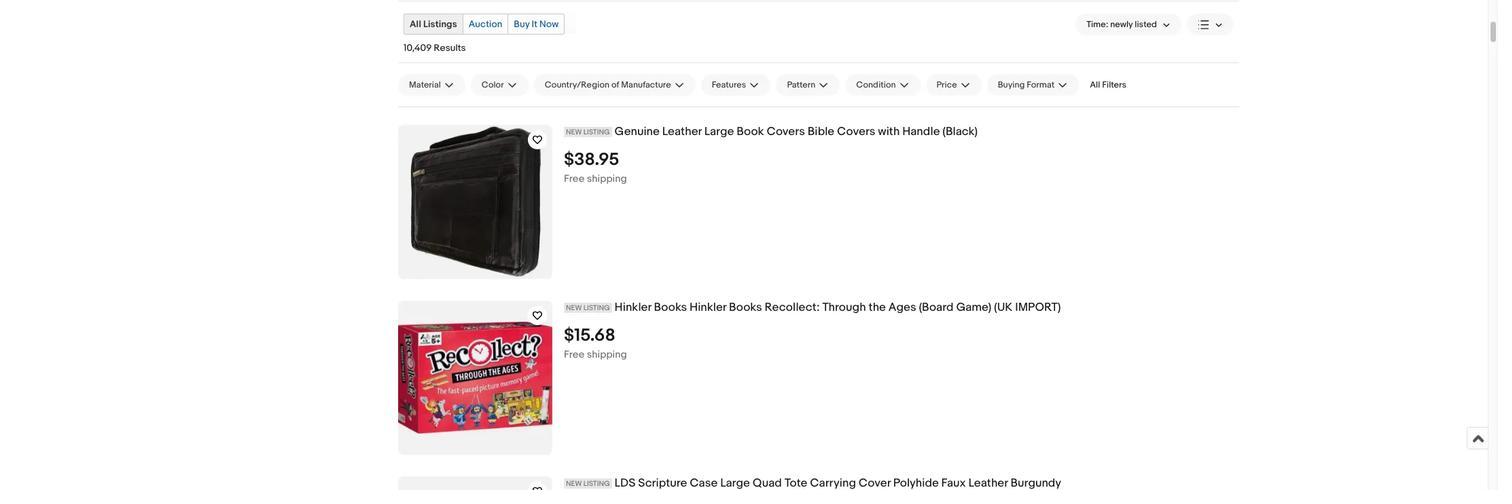 Task type: vqa. For each thing, say whether or not it's contained in the screenshot.
shipping
yes



Task type: describe. For each thing, give the bounding box(es) containing it.
$38.95
[[564, 149, 619, 170]]

manufacture
[[621, 80, 671, 90]]

(board
[[919, 301, 954, 315]]

buy it now link
[[509, 14, 564, 34]]

10,409 results
[[404, 42, 466, 54]]

genuine
[[615, 125, 660, 139]]

new for $15.68
[[566, 304, 582, 313]]

bible
[[808, 125, 835, 139]]

auction
[[469, 18, 502, 30]]

all for all filters
[[1090, 80, 1100, 90]]

shipping for $15.68
[[587, 348, 627, 361]]

all filters button
[[1085, 74, 1132, 96]]

free for $38.95
[[564, 172, 585, 185]]

new listing genuine leather large book covers bible covers with handle (black)
[[566, 125, 978, 139]]

all listings
[[410, 18, 457, 30]]

pattern button
[[776, 74, 840, 96]]

with
[[878, 125, 900, 139]]

of
[[612, 80, 619, 90]]

material
[[409, 80, 441, 90]]

time: newly listed button
[[1076, 14, 1182, 35]]

import)
[[1015, 301, 1061, 315]]

1 hinkler from the left
[[615, 301, 651, 315]]

features
[[712, 80, 746, 90]]

country/region
[[545, 80, 610, 90]]

all for all listings
[[410, 18, 421, 30]]

listed
[[1135, 19, 1157, 30]]

price
[[937, 80, 957, 90]]

3 new from the top
[[566, 480, 582, 489]]

now
[[540, 18, 559, 30]]

format
[[1027, 80, 1055, 90]]

color button
[[471, 74, 528, 96]]

time:
[[1087, 19, 1109, 30]]

new for $38.95
[[566, 128, 582, 137]]

(black)
[[943, 125, 978, 139]]

2 books from the left
[[729, 301, 762, 315]]

hinkler books hinkler books recollect: through the ages (board game) (uk import) image
[[398, 322, 552, 434]]

recollect:
[[765, 301, 820, 315]]

buy it now
[[514, 18, 559, 30]]



Task type: locate. For each thing, give the bounding box(es) containing it.
new
[[566, 128, 582, 137], [566, 304, 582, 313], [566, 480, 582, 489]]

features button
[[701, 74, 771, 96]]

buying format
[[998, 80, 1055, 90]]

new inside new listing genuine leather large book covers bible covers with handle (black)
[[566, 128, 582, 137]]

new inside new listing hinkler books hinkler books recollect: through the ages (board game) (uk import)
[[566, 304, 582, 313]]

all inside all filters "button"
[[1090, 80, 1100, 90]]

2 hinkler from the left
[[690, 301, 727, 315]]

1 horizontal spatial covers
[[837, 125, 876, 139]]

hinkler
[[615, 301, 651, 315], [690, 301, 727, 315]]

the
[[869, 301, 886, 315]]

it
[[532, 18, 538, 30]]

covers left bible
[[767, 125, 805, 139]]

shipping inside $38.95 free shipping
[[587, 172, 627, 185]]

2 listing from the top
[[584, 304, 610, 313]]

2 shipping from the top
[[587, 348, 627, 361]]

0 vertical spatial new
[[566, 128, 582, 137]]

newly
[[1111, 19, 1133, 30]]

all up 10,409
[[410, 18, 421, 30]]

handle
[[903, 125, 940, 139]]

2 vertical spatial new
[[566, 480, 582, 489]]

2 free from the top
[[564, 348, 585, 361]]

through
[[823, 301, 866, 315]]

$15.68 free shipping
[[564, 325, 627, 361]]

1 listing from the top
[[584, 128, 610, 137]]

free inside $15.68 free shipping
[[564, 348, 585, 361]]

1 vertical spatial new
[[566, 304, 582, 313]]

free
[[564, 172, 585, 185], [564, 348, 585, 361]]

country/region of manufacture button
[[534, 74, 696, 96]]

shipping for $38.95
[[587, 172, 627, 185]]

1 covers from the left
[[767, 125, 805, 139]]

1 vertical spatial listing
[[584, 304, 610, 313]]

color
[[482, 80, 504, 90]]

results
[[434, 42, 466, 54]]

view: list view image
[[1198, 17, 1223, 32]]

1 horizontal spatial all
[[1090, 80, 1100, 90]]

book
[[737, 125, 764, 139]]

ages
[[889, 301, 917, 315]]

all inside "all listings" link
[[410, 18, 421, 30]]

2 new from the top
[[566, 304, 582, 313]]

listing inside new listing genuine leather large book covers bible covers with handle (black)
[[584, 128, 610, 137]]

0 vertical spatial shipping
[[587, 172, 627, 185]]

0 vertical spatial free
[[564, 172, 585, 185]]

1 shipping from the top
[[587, 172, 627, 185]]

0 horizontal spatial hinkler
[[615, 301, 651, 315]]

1 horizontal spatial hinkler
[[690, 301, 727, 315]]

free down $38.95
[[564, 172, 585, 185]]

condition button
[[846, 74, 921, 96]]

covers
[[767, 125, 805, 139], [837, 125, 876, 139]]

books
[[654, 301, 687, 315], [729, 301, 762, 315]]

free down $15.68
[[564, 348, 585, 361]]

listing for $15.68
[[584, 304, 610, 313]]

buying format button
[[987, 74, 1079, 96]]

all left filters
[[1090, 80, 1100, 90]]

pattern
[[787, 80, 816, 90]]

new listing
[[566, 480, 610, 489]]

buying
[[998, 80, 1025, 90]]

$15.68
[[564, 325, 615, 346]]

1 new from the top
[[566, 128, 582, 137]]

new listing hinkler books hinkler books recollect: through the ages (board game) (uk import)
[[566, 301, 1061, 315]]

leather
[[662, 125, 702, 139]]

3 listing from the top
[[584, 480, 610, 489]]

all
[[410, 18, 421, 30], [1090, 80, 1100, 90]]

material button
[[398, 74, 465, 96]]

covers left 'with'
[[837, 125, 876, 139]]

listing for $38.95
[[584, 128, 610, 137]]

large
[[704, 125, 734, 139]]

all listings link
[[404, 14, 463, 34]]

2 vertical spatial listing
[[584, 480, 610, 489]]

filters
[[1102, 80, 1127, 90]]

genuine leather large book covers bible covers with handle (black) image
[[404, 125, 546, 279]]

condition
[[856, 80, 896, 90]]

free inside $38.95 free shipping
[[564, 172, 585, 185]]

country/region of manufacture
[[545, 80, 671, 90]]

0 vertical spatial all
[[410, 18, 421, 30]]

1 vertical spatial all
[[1090, 80, 1100, 90]]

shipping
[[587, 172, 627, 185], [587, 348, 627, 361]]

0 vertical spatial listing
[[584, 128, 610, 137]]

0 horizontal spatial covers
[[767, 125, 805, 139]]

0 horizontal spatial books
[[654, 301, 687, 315]]

time: newly listed
[[1087, 19, 1157, 30]]

1 free from the top
[[564, 172, 585, 185]]

listing inside new listing hinkler books hinkler books recollect: through the ages (board game) (uk import)
[[584, 304, 610, 313]]

10,409
[[404, 42, 432, 54]]

$38.95 free shipping
[[564, 149, 627, 185]]

shipping down $38.95
[[587, 172, 627, 185]]

1 vertical spatial shipping
[[587, 348, 627, 361]]

1 horizontal spatial books
[[729, 301, 762, 315]]

1 books from the left
[[654, 301, 687, 315]]

shipping down $15.68
[[587, 348, 627, 361]]

buy
[[514, 18, 530, 30]]

new listing link
[[564, 477, 1239, 491]]

1 vertical spatial free
[[564, 348, 585, 361]]

game)
[[956, 301, 992, 315]]

0 horizontal spatial all
[[410, 18, 421, 30]]

free for $15.68
[[564, 348, 585, 361]]

listing
[[584, 128, 610, 137], [584, 304, 610, 313], [584, 480, 610, 489]]

price button
[[926, 74, 982, 96]]

(uk
[[994, 301, 1013, 315]]

all filters
[[1090, 80, 1127, 90]]

listings
[[423, 18, 457, 30]]

2 covers from the left
[[837, 125, 876, 139]]

shipping inside $15.68 free shipping
[[587, 348, 627, 361]]

auction link
[[463, 14, 508, 34]]



